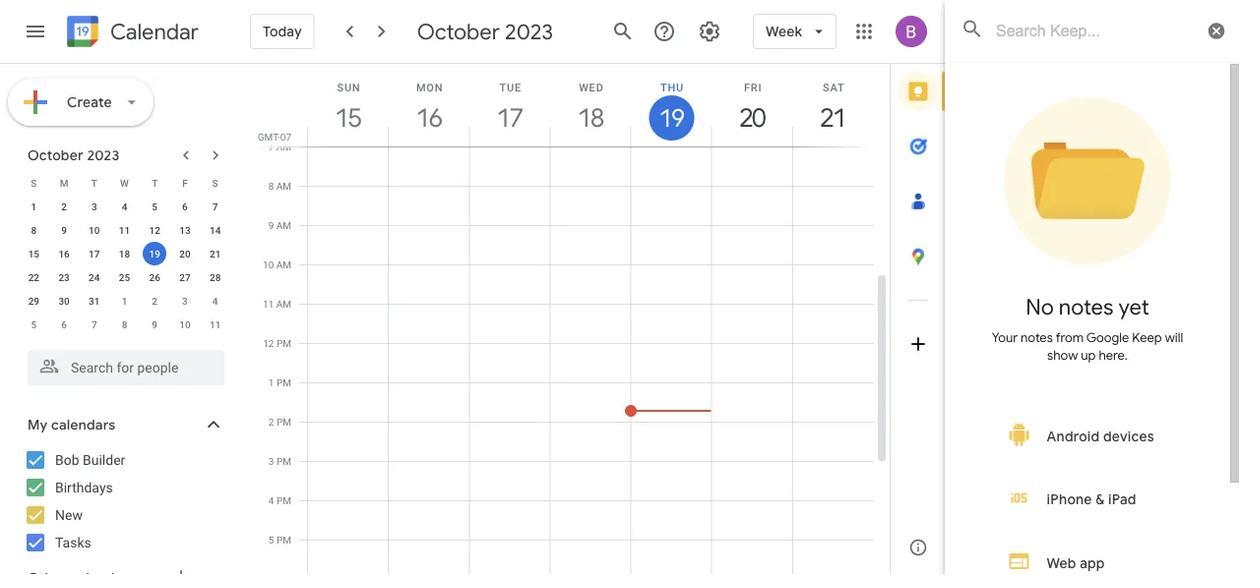 Task type: describe. For each thing, give the bounding box(es) containing it.
28
[[210, 272, 221, 284]]

15 inside 15 element
[[28, 248, 39, 260]]

calendar heading
[[106, 18, 199, 46]]

row group containing 1
[[19, 195, 230, 337]]

1 vertical spatial 2023
[[87, 147, 119, 164]]

0 horizontal spatial 2
[[61, 201, 67, 213]]

17 link
[[488, 95, 533, 141]]

11 am
[[263, 298, 291, 310]]

am for 7 am
[[276, 141, 291, 153]]

12 pm
[[263, 338, 291, 349]]

pm for 1 pm
[[277, 377, 291, 389]]

16 inside mon 16
[[415, 102, 441, 134]]

16 link
[[407, 95, 452, 141]]

row containing 29
[[19, 289, 230, 313]]

november 11 element
[[203, 313, 227, 337]]

28 element
[[203, 266, 227, 289]]

0 horizontal spatial 9
[[61, 224, 67, 236]]

29
[[28, 295, 39, 307]]

mon 16
[[415, 81, 443, 134]]

6 inside november 6 element
[[61, 319, 67, 331]]

row containing 1
[[19, 195, 230, 219]]

17 column header
[[469, 64, 551, 147]]

22 element
[[22, 266, 46, 289]]

sun 15
[[334, 81, 361, 134]]

wed 18
[[577, 81, 604, 134]]

november 7 element
[[82, 313, 106, 337]]

fri 20
[[739, 81, 764, 134]]

thu
[[661, 81, 684, 94]]

18 link
[[568, 95, 614, 141]]

10 for 10 element
[[89, 224, 100, 236]]

sat 21
[[820, 81, 845, 134]]

my calendars button
[[4, 410, 244, 441]]

19 column header
[[631, 64, 712, 147]]

m
[[60, 177, 68, 189]]

4 for november 4 element
[[212, 295, 218, 307]]

31
[[89, 295, 100, 307]]

calendar
[[110, 18, 199, 46]]

07
[[280, 131, 291, 143]]

15 element
[[22, 242, 46, 266]]

9 for november 9 element in the left of the page
[[152, 319, 158, 331]]

pm for 12 pm
[[277, 338, 291, 349]]

2 pm
[[269, 416, 291, 428]]

13 element
[[173, 219, 197, 242]]

7 for 7 am
[[268, 141, 274, 153]]

1 horizontal spatial 5
[[152, 201, 158, 213]]

sat
[[823, 81, 845, 94]]

1 t from the left
[[91, 177, 97, 189]]

10 for 10 am
[[263, 259, 274, 271]]

21 element
[[203, 242, 227, 266]]

15 column header
[[307, 64, 389, 147]]

wed
[[579, 81, 604, 94]]

20 element
[[173, 242, 197, 266]]

side panel section
[[890, 64, 946, 576]]

4 for 4 pm
[[269, 495, 274, 507]]

pm for 5 pm
[[277, 535, 291, 546]]

12 element
[[143, 219, 167, 242]]

gmt-07
[[258, 131, 291, 143]]

Search for people text field
[[39, 350, 213, 386]]

2 for november 2 element
[[152, 295, 158, 307]]

2 s from the left
[[212, 177, 218, 189]]

my calendars list
[[4, 445, 244, 559]]

row containing 8
[[19, 219, 230, 242]]

november 9 element
[[143, 313, 167, 337]]

18 element
[[113, 242, 136, 266]]

31 element
[[82, 289, 106, 313]]

9 for 9 am
[[268, 220, 274, 231]]

29 element
[[22, 289, 46, 313]]

18 column header
[[550, 64, 632, 147]]

10 for november 10 element
[[179, 319, 191, 331]]

am for 10 am
[[276, 259, 291, 271]]

row containing s
[[19, 171, 230, 195]]

pm for 2 pm
[[277, 416, 291, 428]]

30 element
[[52, 289, 76, 313]]

17 inside october 2023 grid
[[89, 248, 100, 260]]

19 link
[[649, 95, 695, 141]]

23
[[58, 272, 70, 284]]

16 inside "element"
[[58, 248, 70, 260]]

tue 17
[[496, 81, 522, 134]]

0 horizontal spatial october 2023
[[28, 147, 119, 164]]

calendar element
[[63, 12, 199, 55]]

0 vertical spatial october
[[417, 18, 500, 45]]

gmt-
[[258, 131, 280, 143]]

builder
[[83, 452, 125, 469]]

my calendars
[[28, 417, 116, 434]]

am for 9 am
[[276, 220, 291, 231]]

week button
[[753, 8, 837, 55]]

25
[[119, 272, 130, 284]]

11 for 11 element at the top left
[[119, 224, 130, 236]]

8 for 8 am
[[268, 180, 274, 192]]

5 pm
[[269, 535, 291, 546]]

3 for november 3 element
[[182, 295, 188, 307]]

18 inside row group
[[119, 248, 130, 260]]

20 inside 20 column header
[[739, 102, 764, 134]]

1 for november 1 element
[[122, 295, 127, 307]]

11 for the november 11 element
[[210, 319, 221, 331]]

13
[[179, 224, 191, 236]]



Task type: vqa. For each thing, say whether or not it's contained in the screenshot.
topmost 1
yes



Task type: locate. For each thing, give the bounding box(es) containing it.
0 horizontal spatial 15
[[28, 248, 39, 260]]

5 row from the top
[[19, 266, 230, 289]]

my
[[28, 417, 48, 434]]

1 vertical spatial 12
[[263, 338, 274, 349]]

0 vertical spatial 18
[[577, 102, 603, 134]]

4 pm
[[269, 495, 291, 507]]

10 element
[[82, 219, 106, 242]]

november 8 element
[[113, 313, 136, 337]]

0 vertical spatial 16
[[415, 102, 441, 134]]

october
[[417, 18, 500, 45], [28, 147, 84, 164]]

1 vertical spatial 21
[[210, 248, 221, 260]]

25 element
[[113, 266, 136, 289]]

12 inside grid
[[263, 338, 274, 349]]

0 horizontal spatial 6
[[61, 319, 67, 331]]

12 for 12
[[149, 224, 160, 236]]

sun
[[337, 81, 361, 94]]

18
[[577, 102, 603, 134], [119, 248, 130, 260]]

19, today element
[[143, 242, 167, 266]]

1 horizontal spatial t
[[152, 177, 158, 189]]

w
[[120, 177, 129, 189]]

1
[[31, 201, 37, 213], [122, 295, 127, 307], [269, 377, 274, 389]]

22
[[28, 272, 39, 284]]

s
[[31, 177, 37, 189], [212, 177, 218, 189]]

19 inside 19, today element
[[149, 248, 160, 260]]

0 vertical spatial 4
[[122, 201, 127, 213]]

2 horizontal spatial 3
[[269, 456, 274, 468]]

5 for november 5 element
[[31, 319, 37, 331]]

1 horizontal spatial 11
[[210, 319, 221, 331]]

am
[[276, 141, 291, 153], [276, 180, 291, 192], [276, 220, 291, 231], [276, 259, 291, 271], [276, 298, 291, 310]]

1 horizontal spatial october 2023
[[417, 18, 553, 45]]

4 am from the top
[[276, 259, 291, 271]]

3 row from the top
[[19, 219, 230, 242]]

19 up 26
[[149, 248, 160, 260]]

t
[[91, 177, 97, 189], [152, 177, 158, 189]]

20 column header
[[711, 64, 793, 147]]

grid containing 15
[[252, 64, 890, 576]]

2 vertical spatial 3
[[269, 456, 274, 468]]

8 down november 1 element
[[122, 319, 127, 331]]

4 up the november 11 element
[[212, 295, 218, 307]]

1 s from the left
[[31, 177, 37, 189]]

3 up 10 element
[[91, 201, 97, 213]]

birthdays
[[55, 480, 113, 496]]

19 cell
[[140, 242, 170, 266]]

0 vertical spatial 12
[[149, 224, 160, 236]]

2 horizontal spatial 8
[[268, 180, 274, 192]]

10 up 11 am
[[263, 259, 274, 271]]

3 up the "4 pm"
[[269, 456, 274, 468]]

2 horizontal spatial 11
[[263, 298, 274, 310]]

october up 'mon'
[[417, 18, 500, 45]]

17
[[496, 102, 522, 134], [89, 248, 100, 260]]

16
[[415, 102, 441, 134], [58, 248, 70, 260]]

0 vertical spatial 11
[[119, 224, 130, 236]]

20 inside 20 element
[[179, 248, 191, 260]]

1 vertical spatial 5
[[31, 319, 37, 331]]

october 2023 up tue
[[417, 18, 553, 45]]

12 up 19, today element
[[149, 224, 160, 236]]

3 pm
[[269, 456, 291, 468]]

3 for 3 pm
[[269, 456, 274, 468]]

mon
[[416, 81, 443, 94]]

1 horizontal spatial 20
[[739, 102, 764, 134]]

1 vertical spatial 15
[[28, 248, 39, 260]]

0 horizontal spatial 10
[[89, 224, 100, 236]]

7 up 14 element
[[212, 201, 218, 213]]

10 inside grid
[[263, 259, 274, 271]]

5 am from the top
[[276, 298, 291, 310]]

9 inside grid
[[268, 220, 274, 231]]

9 down november 2 element
[[152, 319, 158, 331]]

8
[[268, 180, 274, 192], [31, 224, 37, 236], [122, 319, 127, 331]]

pm down the "4 pm"
[[277, 535, 291, 546]]

2 horizontal spatial 5
[[269, 535, 274, 546]]

1 horizontal spatial 17
[[496, 102, 522, 134]]

11 down 10 am
[[263, 298, 274, 310]]

24 element
[[82, 266, 106, 289]]

7 down 31 element
[[91, 319, 97, 331]]

2 row from the top
[[19, 195, 230, 219]]

pm up 3 pm on the left bottom of page
[[277, 416, 291, 428]]

pm
[[277, 338, 291, 349], [277, 377, 291, 389], [277, 416, 291, 428], [277, 456, 291, 468], [277, 495, 291, 507], [277, 535, 291, 546]]

pm for 4 pm
[[277, 495, 291, 507]]

1 horizontal spatial 10
[[179, 319, 191, 331]]

0 horizontal spatial 11
[[119, 224, 130, 236]]

9 am
[[268, 220, 291, 231]]

am up "12 pm" on the bottom left of page
[[276, 298, 291, 310]]

16 up 23
[[58, 248, 70, 260]]

2 vertical spatial 4
[[269, 495, 274, 507]]

0 horizontal spatial october
[[28, 147, 84, 164]]

None search field
[[0, 343, 244, 386]]

2 horizontal spatial 10
[[263, 259, 274, 271]]

0 horizontal spatial t
[[91, 177, 97, 189]]

0 horizontal spatial 7
[[91, 319, 97, 331]]

1 horizontal spatial 16
[[415, 102, 441, 134]]

create button
[[8, 79, 153, 126]]

0 horizontal spatial 3
[[91, 201, 97, 213]]

0 vertical spatial 10
[[89, 224, 100, 236]]

november 5 element
[[22, 313, 46, 337]]

8 up 9 am
[[268, 180, 274, 192]]

5 down the "4 pm"
[[269, 535, 274, 546]]

6 pm from the top
[[277, 535, 291, 546]]

6 up "13" element
[[182, 201, 188, 213]]

0 horizontal spatial 16
[[58, 248, 70, 260]]

1 inside grid
[[269, 377, 274, 389]]

row
[[19, 171, 230, 195], [19, 195, 230, 219], [19, 219, 230, 242], [19, 242, 230, 266], [19, 266, 230, 289], [19, 289, 230, 313], [19, 313, 230, 337]]

1 horizontal spatial 6
[[182, 201, 188, 213]]

1 vertical spatial 17
[[89, 248, 100, 260]]

tab list inside side panel section
[[891, 64, 946, 521]]

create
[[67, 94, 112, 111]]

1 vertical spatial 16
[[58, 248, 70, 260]]

1 vertical spatial 3
[[182, 295, 188, 307]]

5 up the 12 element
[[152, 201, 158, 213]]

1 horizontal spatial 8
[[122, 319, 127, 331]]

18 up 25
[[119, 248, 130, 260]]

1 horizontal spatial october
[[417, 18, 500, 45]]

4 row from the top
[[19, 242, 230, 266]]

4 pm from the top
[[277, 456, 291, 468]]

0 horizontal spatial 17
[[89, 248, 100, 260]]

1 vertical spatial 6
[[61, 319, 67, 331]]

12 inside row group
[[149, 224, 160, 236]]

7 for november 7 element on the bottom left
[[91, 319, 97, 331]]

row containing 15
[[19, 242, 230, 266]]

0 vertical spatial 20
[[739, 102, 764, 134]]

2 vertical spatial 7
[[91, 319, 97, 331]]

4 up 11 element at the top left
[[122, 201, 127, 213]]

30
[[58, 295, 70, 307]]

grid
[[252, 64, 890, 576]]

14 element
[[203, 219, 227, 242]]

16 column header
[[388, 64, 470, 147]]

0 vertical spatial 3
[[91, 201, 97, 213]]

0 vertical spatial 17
[[496, 102, 522, 134]]

17 element
[[82, 242, 106, 266]]

1 vertical spatial 2
[[152, 295, 158, 307]]

tab list
[[891, 64, 946, 521]]

2 vertical spatial 2
[[269, 416, 274, 428]]

t left f
[[152, 177, 158, 189]]

2
[[61, 201, 67, 213], [152, 295, 158, 307], [269, 416, 274, 428]]

10 am
[[263, 259, 291, 271]]

today
[[263, 23, 302, 40]]

settings menu image
[[698, 20, 722, 43]]

27
[[179, 272, 191, 284]]

10
[[89, 224, 100, 236], [263, 259, 274, 271], [179, 319, 191, 331]]

15 up 22
[[28, 248, 39, 260]]

18 inside wed 18
[[577, 102, 603, 134]]

s left m
[[31, 177, 37, 189]]

1 vertical spatial 4
[[212, 295, 218, 307]]

row group
[[19, 195, 230, 337]]

tue
[[500, 81, 522, 94]]

11 inside grid
[[263, 298, 274, 310]]

21 inside column header
[[820, 102, 845, 134]]

1 horizontal spatial 12
[[263, 338, 274, 349]]

main drawer image
[[24, 20, 47, 43]]

0 horizontal spatial 2023
[[87, 147, 119, 164]]

bob builder
[[55, 452, 125, 469]]

0 horizontal spatial 20
[[179, 248, 191, 260]]

2 vertical spatial 1
[[269, 377, 274, 389]]

2 pm from the top
[[277, 377, 291, 389]]

october 2023
[[417, 18, 553, 45], [28, 147, 119, 164]]

12
[[149, 224, 160, 236], [263, 338, 274, 349]]

10 up 17 element
[[89, 224, 100, 236]]

row containing 5
[[19, 313, 230, 337]]

november 3 element
[[173, 289, 197, 313]]

21 up 28
[[210, 248, 221, 260]]

2 horizontal spatial 2
[[269, 416, 274, 428]]

21 down sat
[[820, 102, 845, 134]]

26 element
[[143, 266, 167, 289]]

5 for 5 pm
[[269, 535, 274, 546]]

am for 8 am
[[276, 180, 291, 192]]

1 vertical spatial 20
[[179, 248, 191, 260]]

14
[[210, 224, 221, 236]]

1 horizontal spatial 2023
[[505, 18, 553, 45]]

0 vertical spatial october 2023
[[417, 18, 553, 45]]

0 horizontal spatial 18
[[119, 248, 130, 260]]

9 up 10 am
[[268, 220, 274, 231]]

am up 9 am
[[276, 180, 291, 192]]

3
[[91, 201, 97, 213], [182, 295, 188, 307], [269, 456, 274, 468]]

17 inside column header
[[496, 102, 522, 134]]

2 t from the left
[[152, 177, 158, 189]]

19
[[658, 103, 683, 133], [149, 248, 160, 260]]

2 for 2 pm
[[269, 416, 274, 428]]

5 down the 29 element
[[31, 319, 37, 331]]

18 down wed
[[577, 102, 603, 134]]

0 vertical spatial 19
[[658, 103, 683, 133]]

15 inside "sun 15"
[[334, 102, 360, 134]]

1 horizontal spatial 18
[[577, 102, 603, 134]]

1 horizontal spatial 2
[[152, 295, 158, 307]]

6 row from the top
[[19, 289, 230, 313]]

20 up 27
[[179, 248, 191, 260]]

fri
[[744, 81, 762, 94]]

12 down 11 am
[[263, 338, 274, 349]]

7 row from the top
[[19, 313, 230, 337]]

october up m
[[28, 147, 84, 164]]

thu 19
[[658, 81, 684, 133]]

tasks
[[55, 535, 91, 551]]

2 vertical spatial 11
[[210, 319, 221, 331]]

0 horizontal spatial 19
[[149, 248, 160, 260]]

2 down 26 element
[[152, 295, 158, 307]]

19 inside thu 19
[[658, 103, 683, 133]]

0 vertical spatial 1
[[31, 201, 37, 213]]

6 down 30 element
[[61, 319, 67, 331]]

bob
[[55, 452, 79, 469]]

1 horizontal spatial 1
[[122, 295, 127, 307]]

s right f
[[212, 177, 218, 189]]

27 element
[[173, 266, 197, 289]]

4 down 3 pm on the left bottom of page
[[269, 495, 274, 507]]

0 vertical spatial 5
[[152, 201, 158, 213]]

20 down "fri"
[[739, 102, 764, 134]]

11 up '18' element
[[119, 224, 130, 236]]

0 horizontal spatial 5
[[31, 319, 37, 331]]

7 left 07
[[268, 141, 274, 153]]

1 down "12 pm" on the bottom left of page
[[269, 377, 274, 389]]

4
[[122, 201, 127, 213], [212, 295, 218, 307], [269, 495, 274, 507]]

1 vertical spatial 1
[[122, 295, 127, 307]]

november 4 element
[[203, 289, 227, 313]]

19 down thu
[[658, 103, 683, 133]]

15 link
[[326, 95, 371, 141]]

10 down november 3 element
[[179, 319, 191, 331]]

pm up 1 pm
[[277, 338, 291, 349]]

1 vertical spatial 18
[[119, 248, 130, 260]]

2 down m
[[61, 201, 67, 213]]

7
[[268, 141, 274, 153], [212, 201, 218, 213], [91, 319, 97, 331]]

20
[[739, 102, 764, 134], [179, 248, 191, 260]]

1 vertical spatial october 2023
[[28, 147, 119, 164]]

calendars
[[51, 417, 116, 434]]

1 row from the top
[[19, 171, 230, 195]]

october 2023 up m
[[28, 147, 119, 164]]

1 up 15 element
[[31, 201, 37, 213]]

am for 11 am
[[276, 298, 291, 310]]

0 horizontal spatial 21
[[210, 248, 221, 260]]

24
[[89, 272, 100, 284]]

2 up 3 pm on the left bottom of page
[[269, 416, 274, 428]]

5 pm from the top
[[277, 495, 291, 507]]

3 down 27 element
[[182, 295, 188, 307]]

1 horizontal spatial 7
[[212, 201, 218, 213]]

0 vertical spatial 6
[[182, 201, 188, 213]]

t right m
[[91, 177, 97, 189]]

1 vertical spatial october
[[28, 147, 84, 164]]

21 link
[[811, 95, 856, 141]]

add other calendars image
[[171, 568, 191, 576]]

9
[[268, 220, 274, 231], [61, 224, 67, 236], [152, 319, 158, 331]]

f
[[182, 177, 188, 189]]

today button
[[250, 8, 315, 55]]

1 pm
[[269, 377, 291, 389]]

0 horizontal spatial 12
[[149, 224, 160, 236]]

november 2 element
[[143, 289, 167, 313]]

2 vertical spatial 10
[[179, 319, 191, 331]]

1 pm from the top
[[277, 338, 291, 349]]

1 horizontal spatial 21
[[820, 102, 845, 134]]

16 element
[[52, 242, 76, 266]]

1 vertical spatial 11
[[263, 298, 274, 310]]

15 down "sun"
[[334, 102, 360, 134]]

am down 9 am
[[276, 259, 291, 271]]

3 pm from the top
[[277, 416, 291, 428]]

2 horizontal spatial 9
[[268, 220, 274, 231]]

2023 down create
[[87, 147, 119, 164]]

new
[[55, 507, 83, 524]]

pm down 3 pm on the left bottom of page
[[277, 495, 291, 507]]

2023 up tue
[[505, 18, 553, 45]]

november 6 element
[[52, 313, 76, 337]]

15
[[334, 102, 360, 134], [28, 248, 39, 260]]

1 vertical spatial 7
[[212, 201, 218, 213]]

8 for november 8 "element"
[[122, 319, 127, 331]]

8 am
[[268, 180, 291, 192]]

2 am from the top
[[276, 180, 291, 192]]

3 inside november 3 element
[[182, 295, 188, 307]]

0 vertical spatial 21
[[820, 102, 845, 134]]

october 2023 grid
[[19, 171, 230, 337]]

1 horizontal spatial 15
[[334, 102, 360, 134]]

1 am from the top
[[276, 141, 291, 153]]

am down 8 am
[[276, 220, 291, 231]]

9 up 16 "element"
[[61, 224, 67, 236]]

12 for 12 pm
[[263, 338, 274, 349]]

pm up the "4 pm"
[[277, 456, 291, 468]]

21
[[820, 102, 845, 134], [210, 248, 221, 260]]

7 am
[[268, 141, 291, 153]]

0 vertical spatial 2023
[[505, 18, 553, 45]]

1 horizontal spatial 3
[[182, 295, 188, 307]]

16 down 'mon'
[[415, 102, 441, 134]]

1 for 1 pm
[[269, 377, 274, 389]]

0 horizontal spatial 1
[[31, 201, 37, 213]]

1 horizontal spatial s
[[212, 177, 218, 189]]

0 vertical spatial 7
[[268, 141, 274, 153]]

21 column header
[[792, 64, 874, 147]]

pm for 3 pm
[[277, 456, 291, 468]]

am up 8 am
[[276, 141, 291, 153]]

0 vertical spatial 8
[[268, 180, 274, 192]]

8 up 15 element
[[31, 224, 37, 236]]

21 inside row
[[210, 248, 221, 260]]

1 horizontal spatial 19
[[658, 103, 683, 133]]

23 element
[[52, 266, 76, 289]]

pm up 2 pm
[[277, 377, 291, 389]]

17 down tue
[[496, 102, 522, 134]]

11
[[119, 224, 130, 236], [263, 298, 274, 310], [210, 319, 221, 331]]

6
[[182, 201, 188, 213], [61, 319, 67, 331]]

3 inside grid
[[269, 456, 274, 468]]

0 horizontal spatial 8
[[31, 224, 37, 236]]

2 vertical spatial 8
[[122, 319, 127, 331]]

row containing 22
[[19, 266, 230, 289]]

2023
[[505, 18, 553, 45], [87, 147, 119, 164]]

11 down november 4 element
[[210, 319, 221, 331]]

week
[[766, 23, 802, 40]]

0 horizontal spatial 4
[[122, 201, 127, 213]]

1 down 25 element
[[122, 295, 127, 307]]

5
[[152, 201, 158, 213], [31, 319, 37, 331], [269, 535, 274, 546]]

11 for 11 am
[[263, 298, 274, 310]]

0 vertical spatial 15
[[334, 102, 360, 134]]

1 vertical spatial 19
[[149, 248, 160, 260]]

17 up 24
[[89, 248, 100, 260]]

8 inside "element"
[[122, 319, 127, 331]]

3 am from the top
[[276, 220, 291, 231]]

20 link
[[730, 95, 775, 141]]

2 horizontal spatial 1
[[269, 377, 274, 389]]

2 vertical spatial 5
[[269, 535, 274, 546]]

november 1 element
[[113, 289, 136, 313]]

1 vertical spatial 8
[[31, 224, 37, 236]]

26
[[149, 272, 160, 284]]

11 element
[[113, 219, 136, 242]]

5 inside grid
[[269, 535, 274, 546]]

november 10 element
[[173, 313, 197, 337]]



